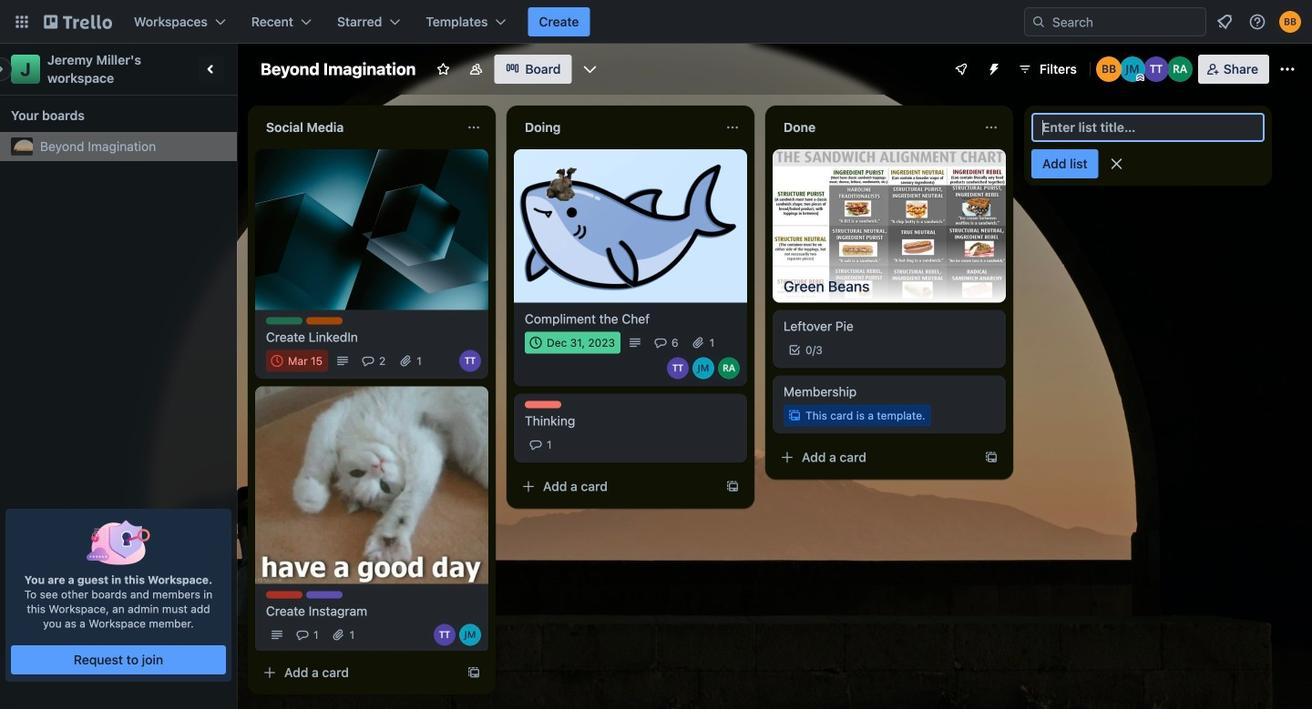 Task type: locate. For each thing, give the bounding box(es) containing it.
0 vertical spatial jeremy miller (jeremymiller198) image
[[692, 358, 714, 379]]

0 vertical spatial terry turtle (terryturtle) image
[[1143, 56, 1169, 82]]

1 vertical spatial terry turtle (terryturtle) image
[[667, 358, 689, 379]]

color: green, title: none image
[[266, 318, 303, 325]]

2 horizontal spatial terry turtle (terryturtle) image
[[1143, 56, 1169, 82]]

primary element
[[0, 0, 1312, 44]]

workspace visible image
[[469, 62, 483, 77]]

0 notifications image
[[1214, 11, 1236, 33]]

color: purple, title: none image
[[306, 592, 343, 599]]

2 vertical spatial terry turtle (terryturtle) image
[[434, 624, 456, 646]]

terry turtle (terryturtle) image
[[1143, 56, 1169, 82], [667, 358, 689, 379], [434, 624, 456, 646]]

search image
[[1031, 15, 1046, 29]]

None checkbox
[[525, 332, 620, 354], [266, 350, 328, 372], [525, 332, 620, 354], [266, 350, 328, 372]]

https://media1.giphy.com/media/3ov9jucrjra1ggg9vu/100w.gif?cid=ad960664cgd8q560jl16i4tqsq6qk30rgh2t6st4j6ihzo35&ep=v1_stickers_search&rid=100w.gif&ct=s image
[[536, 148, 597, 209]]

ruby anderson (rubyanderson7) image
[[1167, 56, 1193, 82]]

your boards with 1 items element
[[11, 105, 217, 127]]

jeremy miller (jeremymiller198) image left ruby anderson (rubyanderson7) image
[[692, 358, 714, 379]]

1 vertical spatial create from template… image
[[725, 480, 740, 494]]

0 vertical spatial create from template… image
[[984, 451, 999, 465]]

Enter list title… text field
[[1031, 113, 1265, 142]]

customize views image
[[581, 60, 599, 78]]

None text field
[[514, 113, 718, 142], [773, 113, 977, 142], [514, 113, 718, 142], [773, 113, 977, 142]]

None text field
[[255, 113, 459, 142]]

show menu image
[[1278, 60, 1297, 78]]

0 horizontal spatial terry turtle (terryturtle) image
[[434, 624, 456, 646]]

1 horizontal spatial create from template… image
[[984, 451, 999, 465]]

create from template… image
[[984, 451, 999, 465], [725, 480, 740, 494]]

back to home image
[[44, 7, 112, 36]]

terry turtle (terryturtle) image for rightmost jeremy miller (jeremymiller198) icon
[[667, 358, 689, 379]]

terry turtle (terryturtle) image for jeremy miller (jeremymiller198) icon to the bottom
[[434, 624, 456, 646]]

color: red, title: none image
[[266, 592, 303, 599]]

jeremy miller (jeremymiller198) image
[[692, 358, 714, 379], [459, 624, 481, 646]]

jeremy miller (jeremymiller198) image up create from template… image
[[459, 624, 481, 646]]

1 horizontal spatial terry turtle (terryturtle) image
[[667, 358, 689, 379]]

0 horizontal spatial create from template… image
[[725, 480, 740, 494]]

0 horizontal spatial jeremy miller (jeremymiller198) image
[[459, 624, 481, 646]]



Task type: vqa. For each thing, say whether or not it's contained in the screenshot.
Customize views icon at the left top
yes



Task type: describe. For each thing, give the bounding box(es) containing it.
Search field
[[1024, 7, 1206, 36]]

cancel list editing image
[[1108, 155, 1126, 173]]

1 vertical spatial jeremy miller (jeremymiller198) image
[[459, 624, 481, 646]]

terry turtle (terryturtle) image
[[459, 350, 481, 372]]

ruby anderson (rubyanderson7) image
[[718, 358, 740, 379]]

Board name text field
[[251, 55, 425, 84]]

color: orange, title: none image
[[306, 318, 343, 325]]

this member is an admin of this board. image
[[1136, 74, 1144, 82]]

create from template… image
[[467, 666, 481, 681]]

open information menu image
[[1248, 13, 1267, 31]]

switch to… image
[[13, 13, 31, 31]]

bob builder (bobbuilder40) image
[[1096, 56, 1121, 82]]

power ups image
[[954, 62, 969, 77]]

star or unstar board image
[[436, 62, 450, 77]]

bob builder (bobbuilder40) image
[[1279, 11, 1301, 33]]

automation image
[[980, 55, 1005, 80]]

jeremy miller (jeremymiller198) image
[[1120, 56, 1145, 82]]

1 horizontal spatial jeremy miller (jeremymiller198) image
[[692, 358, 714, 379]]

workspace navigation collapse icon image
[[199, 56, 224, 82]]

color: bold red, title: "thoughts" element
[[525, 401, 561, 409]]



